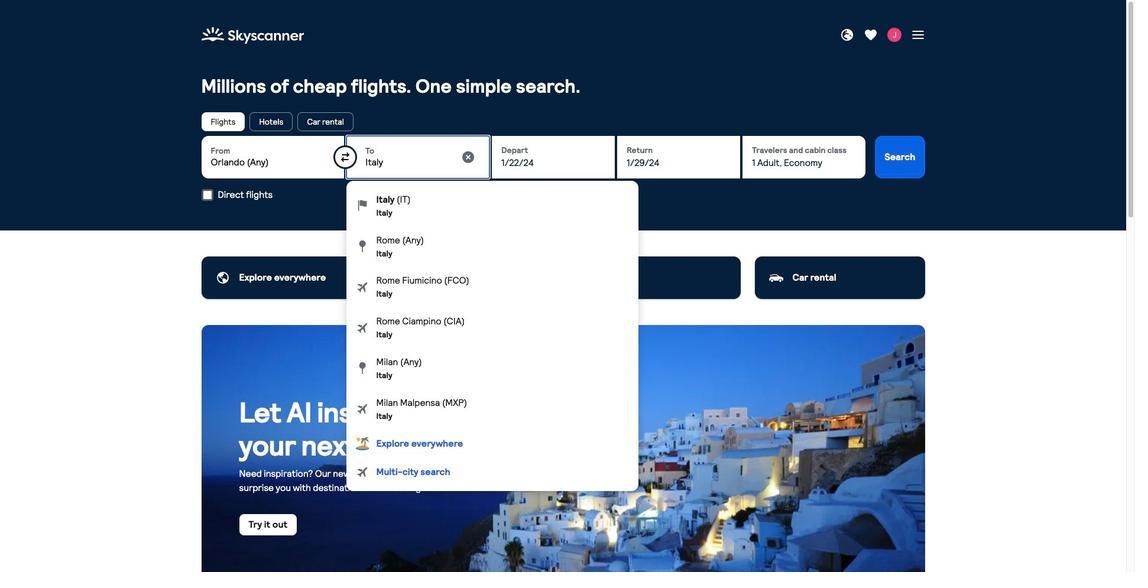Task type: vqa. For each thing, say whether or not it's contained in the screenshot.
rtl support__NTFhM icon inside the Rome Ciampino (CIA) Italy ELEMENT
yes



Task type: describe. For each thing, give the bounding box(es) containing it.
rtl support__ntfhm image for rome fiumicino (fco) italy element
[[356, 280, 369, 294]]

Direct flights checkbox
[[201, 189, 213, 201]]

rtl support__ntfhm image for italy (it) italy element
[[356, 199, 369, 213]]

rtl support__ntfhm image for explore everywhere 'element'
[[356, 437, 369, 451]]

rtl support__ntfhm image for milan malpensa (mxp) italy element
[[356, 402, 369, 416]]

rtl support__ntfhm image for rome ciampino (cia) italy element
[[356, 321, 369, 335]]

milan (any) italy element
[[347, 348, 639, 389]]

rtl support__ntfhm image for milan (any) italy element
[[356, 362, 369, 376]]

milan malpensa (mxp) italy element
[[347, 389, 639, 430]]

saved flights image
[[864, 28, 878, 42]]

open menu image
[[911, 28, 925, 42]]

country, city or airport text field inside . enter your destination, or choose from the options below element
[[366, 157, 461, 169]]

explore everywhere element
[[347, 430, 639, 458]]

rome fiumicino (fco) italy element
[[347, 267, 639, 308]]

regional settings image
[[840, 28, 854, 42]]



Task type: locate. For each thing, give the bounding box(es) containing it.
rtl support__ntfhm image for rome (any) italy element
[[356, 239, 369, 254]]

5 rtl support__ntfhm image from the top
[[356, 437, 369, 451]]

rtl support__ntfhm image inside milan malpensa (mxp) italy element
[[356, 402, 369, 416]]

2 country, city or airport text field from the left
[[366, 157, 461, 169]]

0 vertical spatial rtl support__ntfhm image
[[356, 239, 369, 254]]

2 vertical spatial rtl support__ntfhm image
[[356, 465, 369, 479]]

skyscanner home image
[[201, 24, 304, 47]]

multi-city search element
[[347, 458, 639, 486]]

3 rtl support__ntfhm image from the top
[[356, 465, 369, 479]]

profile image
[[887, 28, 902, 42]]

swap origin and destination image
[[341, 152, 350, 162]]

. enter your destination, or choose from the options below element
[[347, 136, 490, 178]]

rtl support__ntfhm image inside rome (any) italy element
[[356, 239, 369, 254]]

3 rtl support__ntfhm image from the top
[[356, 362, 369, 376]]

1 country, city or airport text field from the left
[[211, 157, 335, 169]]

rtl support__ntfhm image inside milan (any) italy element
[[356, 362, 369, 376]]

rtl support__ntfhm image for multi-city search element
[[356, 465, 369, 479]]

rtl support__ntfhm image inside multi-city search element
[[356, 465, 369, 479]]

rtl support__ntfhm image
[[356, 199, 369, 213], [356, 321, 369, 335], [356, 362, 369, 376], [356, 402, 369, 416], [356, 437, 369, 451]]

rome ciampino (cia) italy element
[[347, 308, 639, 348]]

rtl support__ntfhm image inside rome ciampino (cia) italy element
[[356, 321, 369, 335]]

2 rtl support__ntfhm image from the top
[[356, 321, 369, 335]]

0 horizontal spatial country, city or airport text field
[[211, 157, 335, 169]]

rtl support__ntfhm image inside italy (it) italy element
[[356, 199, 369, 213]]

tab list
[[201, 112, 925, 131]]

italy (it) italy element
[[347, 186, 639, 226]]

rtl support__ntfhm image
[[356, 239, 369, 254], [356, 280, 369, 294], [356, 465, 369, 479]]

Country, city or airport text field
[[211, 157, 335, 169], [366, 157, 461, 169]]

rtl support__ntfhm image inside explore everywhere 'element'
[[356, 437, 369, 451]]

4 rtl support__ntfhm image from the top
[[356, 402, 369, 416]]

1 rtl support__ntfhm image from the top
[[356, 199, 369, 213]]

rtl support__ntfhm image inside rome fiumicino (fco) italy element
[[356, 280, 369, 294]]

rome (any) italy element
[[347, 226, 639, 267]]

2 rtl support__ntfhm image from the top
[[356, 280, 369, 294]]

1 rtl support__ntfhm image from the top
[[356, 239, 369, 254]]

1 vertical spatial rtl support__ntfhm image
[[356, 280, 369, 294]]

1 horizontal spatial country, city or airport text field
[[366, 157, 461, 169]]

list box
[[347, 181, 639, 491]]



